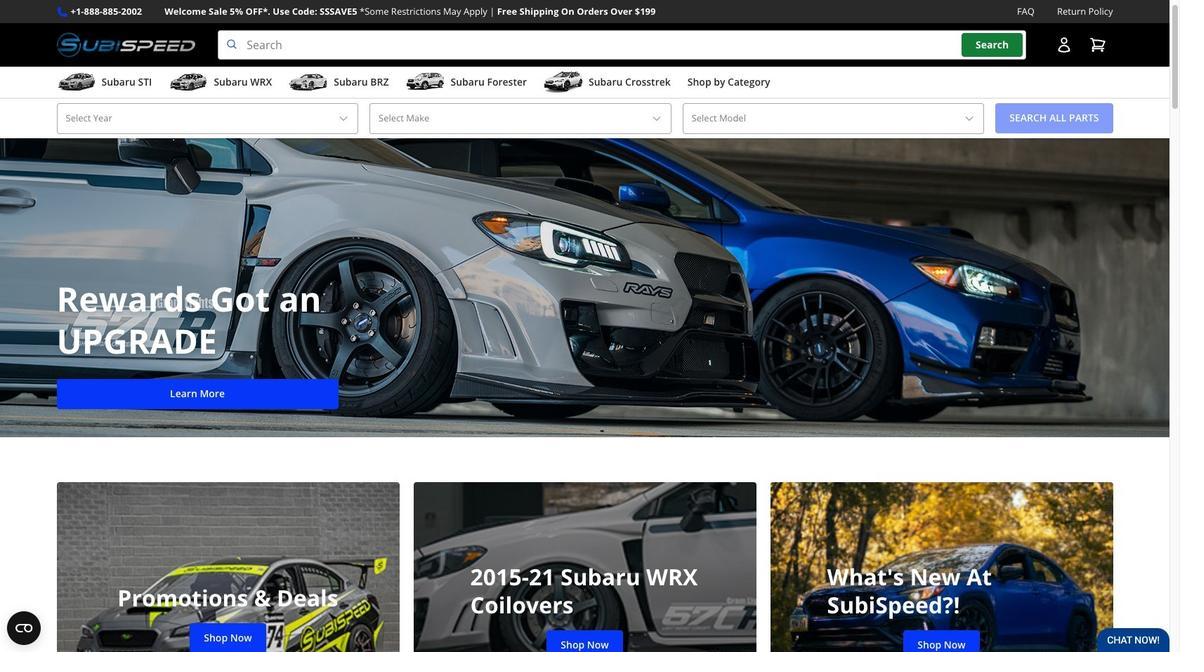 Task type: describe. For each thing, give the bounding box(es) containing it.
coilovers image
[[414, 483, 757, 653]]

search input field
[[218, 30, 1027, 60]]

select model image
[[964, 113, 976, 124]]

open widget image
[[7, 612, 41, 646]]

a subaru sti thumbnail image image
[[57, 72, 96, 93]]

button image
[[1056, 37, 1073, 54]]

a subaru brz thumbnail image image
[[289, 72, 328, 93]]

earn rewards image
[[771, 483, 1114, 653]]

a subaru crosstrek thumbnail image image
[[544, 72, 583, 93]]



Task type: locate. For each thing, give the bounding box(es) containing it.
rewards program image
[[0, 121, 1170, 438]]

select year image
[[338, 113, 349, 124]]

subispeed logo image
[[57, 30, 196, 60]]

a subaru forester thumbnail image image
[[406, 72, 445, 93]]

Select Model button
[[683, 103, 985, 134]]

select make image
[[651, 113, 663, 124]]

a subaru wrx thumbnail image image
[[169, 72, 208, 93]]

Select Make button
[[370, 103, 672, 134]]

Select Year button
[[57, 103, 359, 134]]

deals image
[[57, 483, 400, 653]]



Task type: vqa. For each thing, say whether or not it's contained in the screenshot.
mail
no



